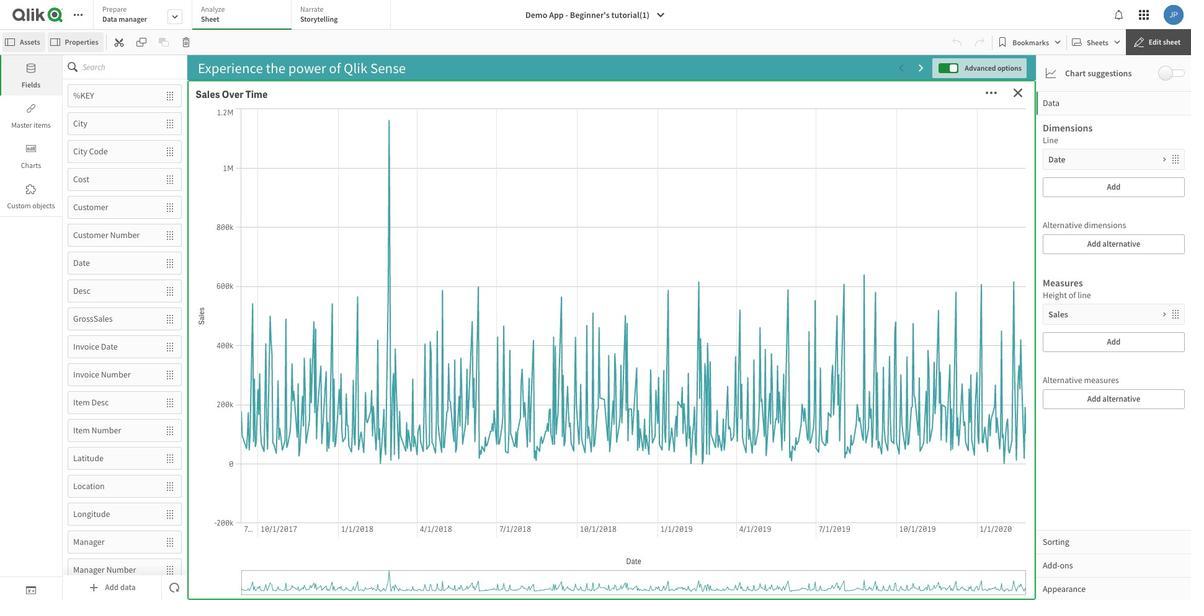 Task type: describe. For each thing, give the bounding box(es) containing it.
city for city
[[73, 118, 87, 129]]

sheet inside edit sheet button
[[1163, 37, 1181, 47]]

number for item number
[[92, 425, 121, 436]]

move image for grosssales
[[159, 309, 181, 330]]

move image for cost
[[159, 169, 181, 190]]

move image for manager number
[[159, 560, 181, 581]]

search
[[485, 107, 543, 133]]

brenda gibson
[[621, 395, 668, 405]]

custom
[[7, 201, 31, 210]]

add data button
[[63, 576, 162, 601]]

next:
[[424, 544, 461, 564]]

move image for customer
[[159, 197, 181, 218]]

fields
[[22, 80, 41, 89]]

copy image
[[136, 37, 146, 47]]

edit sheet button
[[1126, 29, 1192, 55]]

data inside click on a value(s) in one of these list boxes and see how the data changes
[[416, 389, 454, 415]]

carolyn
[[621, 413, 646, 423]]

customer for customer number
[[73, 230, 108, 241]]

1 vertical spatial you
[[551, 135, 583, 161]]

of inside click on a value(s) in one of these list boxes and see how the data changes
[[432, 361, 449, 387]]

2019 optional. 3 of 5 row
[[615, 152, 679, 170]]

data tab
[[1037, 91, 1192, 115]]

custom objects
[[7, 201, 55, 210]]

demo
[[526, 9, 548, 20]]

move image for location
[[159, 476, 181, 497]]

across
[[288, 135, 345, 161]]

customer number
[[73, 230, 140, 241]]

qlik
[[267, 107, 302, 133]]

your inside only qlik sense lets you freely search and explore across all your data...as fast as you can click
[[372, 135, 411, 161]]

alternative for alternative measures
[[1043, 375, 1083, 386]]

the
[[383, 389, 412, 415]]

uk
[[621, 320, 631, 330]]

add alternative button for alternative measures
[[1043, 390, 1185, 410]]

alternative for dimensions
[[1103, 239, 1141, 249]]

cost
[[73, 174, 89, 185]]

master
[[11, 120, 32, 130]]

add-
[[1043, 560, 1060, 572]]

add alternative for alternative measures
[[1088, 394, 1141, 405]]

nordic optional. 3 of 7 row
[[615, 281, 679, 299]]

click
[[216, 361, 259, 387]]

sheet
[[201, 14, 219, 24]]

tab list containing prepare
[[93, 0, 395, 31]]

john davis optional. 6 of 19 row
[[615, 463, 679, 481]]

move image for manager
[[159, 532, 181, 553]]

spain optional. 4 of 7 row
[[615, 299, 679, 317]]

2019
[[646, 156, 663, 166]]

sales down height
[[1049, 309, 1069, 320]]

laychak
[[641, 431, 667, 441]]

date for date's move image
[[73, 258, 90, 269]]

boxes
[[535, 361, 586, 387]]

carolyn halmon
[[621, 413, 673, 423]]

edit sheet
[[1149, 37, 1181, 47]]

dimensions
[[1043, 122, 1093, 134]]

demo app - beginner's tutorial(1) button
[[518, 5, 673, 25]]

halmon
[[647, 413, 673, 423]]

measures
[[1043, 277, 1083, 289]]

sheets
[[1087, 38, 1109, 47]]

assets button
[[2, 32, 45, 52]]

0 horizontal spatial sheet
[[673, 544, 711, 564]]

manager
[[119, 14, 147, 24]]

dennis johnson
[[621, 449, 673, 459]]

move image for item number
[[159, 420, 181, 442]]

prepare
[[102, 4, 127, 14]]

1 vertical spatial manager
[[73, 537, 105, 548]]

1 horizontal spatial of
[[1069, 290, 1076, 301]]

database image
[[26, 63, 36, 73]]

0 vertical spatial manager
[[634, 353, 665, 363]]

move image for invoice number
[[159, 365, 181, 386]]

click on a value(s) in one of these list boxes and see how the data changes
[[216, 361, 586, 415]]

storytelling
[[300, 14, 338, 24]]

chart
[[1066, 68, 1086, 79]]

add-ons
[[1043, 560, 1073, 572]]

city code
[[73, 146, 108, 157]]

kathy
[[621, 503, 639, 513]]

can
[[364, 163, 395, 189]]

sales over time
[[195, 88, 268, 101]]

sorting
[[1043, 537, 1070, 548]]

master items button
[[0, 96, 62, 136]]

narrate
[[300, 4, 324, 14]]

height of line
[[1043, 290, 1092, 301]]

next: see your selections carry from sheet to sheet button
[[201, 516, 1023, 591]]

city for city code
[[73, 146, 87, 157]]

move image for item desc
[[159, 393, 181, 414]]

sheets button
[[1070, 32, 1124, 52]]

puzzle image
[[26, 184, 36, 194]]

list
[[505, 361, 531, 387]]

objects
[[32, 201, 55, 210]]

honda
[[649, 377, 671, 387]]

edit
[[1149, 37, 1162, 47]]

move image for city
[[159, 113, 181, 134]]

carolyn halmon optional. 3 of 19 row
[[615, 409, 679, 427]]

item number
[[73, 425, 121, 436]]

carry
[[599, 544, 634, 564]]

Search text field
[[83, 55, 187, 79]]

options
[[998, 63, 1022, 72]]

narrate storytelling
[[300, 4, 338, 24]]

lets
[[363, 107, 395, 133]]

one
[[395, 361, 428, 387]]

value(s)
[[304, 361, 372, 387]]

0 horizontal spatial desc
[[73, 286, 90, 297]]

move image for %key
[[159, 85, 181, 106]]

david
[[621, 431, 639, 441]]

item desc
[[73, 397, 109, 408]]

and inside click on a value(s) in one of these list boxes and see how the data changes
[[271, 389, 304, 415]]

properties button
[[48, 32, 103, 52]]

custom objects button
[[0, 176, 62, 217]]

items
[[34, 120, 51, 130]]

bookmarks button
[[996, 32, 1064, 52]]

sales for sales over time
[[195, 88, 220, 101]]

manager number
[[73, 565, 136, 576]]

changes
[[458, 389, 531, 415]]

add button for measures
[[1043, 333, 1185, 353]]

assets
[[20, 37, 40, 47]]

advanced
[[965, 63, 996, 72]]

cut image
[[114, 37, 124, 47]]

fast
[[491, 135, 524, 161]]

grosssales
[[73, 313, 113, 325]]

selections
[[526, 544, 596, 564]]

measures
[[1084, 375, 1119, 386]]

arrow right image
[[1162, 305, 1167, 325]]

add up measures
[[1107, 337, 1121, 348]]

number for customer number
[[110, 230, 140, 241]]



Task type: vqa. For each thing, say whether or not it's contained in the screenshot.
the top City
yes



Task type: locate. For each thing, give the bounding box(es) containing it.
and
[[547, 107, 580, 133], [271, 389, 304, 415]]

sales per region
[[902, 307, 977, 320]]

on
[[263, 361, 286, 387]]

see
[[464, 544, 489, 564]]

line right product
[[769, 307, 788, 320]]

location
[[73, 481, 105, 492]]

2 city from the top
[[73, 146, 87, 157]]

0 horizontal spatial data
[[102, 14, 117, 24]]

1 vertical spatial add alternative
[[1088, 394, 1141, 405]]

link image
[[26, 104, 36, 114]]

kathy clinton
[[621, 503, 664, 513]]

and up as
[[547, 107, 580, 133]]

0 vertical spatial date
[[1049, 154, 1066, 165]]

alternative down dimensions
[[1103, 239, 1141, 249]]

0 vertical spatial city
[[73, 118, 87, 129]]

over
[[222, 88, 244, 101]]

sales left by
[[691, 307, 716, 320]]

from
[[637, 544, 670, 564]]

gibson
[[645, 395, 668, 405]]

amanda
[[621, 377, 647, 387]]

date down dimensions
[[1049, 154, 1066, 165]]

1 city from the top
[[73, 118, 87, 129]]

2 horizontal spatial date
[[1049, 154, 1066, 165]]

add alternative for alternative dimensions
[[1088, 239, 1141, 249]]

2 alternative from the top
[[1103, 394, 1141, 405]]

0 horizontal spatial line
[[769, 307, 788, 320]]

code
[[89, 146, 108, 157]]

move image
[[159, 85, 181, 106], [159, 197, 181, 218], [159, 281, 181, 302], [1171, 305, 1185, 325], [159, 309, 181, 330], [159, 337, 181, 358], [159, 365, 181, 386], [159, 393, 181, 414], [159, 420, 181, 442], [159, 448, 181, 469], [159, 476, 181, 497]]

data down manager number
[[120, 583, 136, 593]]

desc up "grosssales"
[[73, 286, 90, 297]]

a
[[290, 361, 300, 387]]

region right 'per' at the right bottom
[[945, 307, 977, 320]]

1 vertical spatial of
[[432, 361, 449, 387]]

invoice for invoice date
[[73, 341, 99, 353]]

clinton
[[641, 503, 664, 513]]

move image for date
[[159, 253, 181, 274]]

refresh data in the app. all data will be reloaded from data sources, which may take some time. image
[[169, 576, 179, 601]]

number for manager number
[[106, 565, 136, 576]]

0 vertical spatial data
[[416, 389, 454, 415]]

0 horizontal spatial your
[[372, 135, 411, 161]]

date for arrow right image
[[1049, 154, 1066, 165]]

invoice number
[[73, 369, 131, 380]]

1 add alternative from the top
[[1088, 239, 1141, 249]]

tab list
[[93, 0, 395, 31]]

1 add button from the top
[[1043, 177, 1185, 197]]

alternative for measures
[[1103, 394, 1141, 405]]

2 alternative from the top
[[1043, 375, 1083, 386]]

sales left 'per' at the right bottom
[[902, 307, 927, 320]]

0 vertical spatial region
[[634, 224, 659, 234]]

1 horizontal spatial data
[[1043, 97, 1060, 109]]

line chart line image
[[1046, 68, 1056, 78]]

1 horizontal spatial line
[[1043, 135, 1059, 146]]

data
[[416, 389, 454, 415], [120, 583, 136, 593]]

1 vertical spatial region
[[945, 307, 977, 320]]

nordic
[[621, 284, 642, 294]]

1 vertical spatial desc
[[92, 397, 109, 408]]

0 horizontal spatial of
[[432, 361, 449, 387]]

1 vertical spatial alternative
[[1103, 394, 1141, 405]]

1 item from the top
[[73, 397, 90, 408]]

freely
[[434, 107, 481, 133]]

you right lets
[[399, 107, 430, 133]]

add alternative button
[[1043, 235, 1185, 254], [1043, 390, 1185, 410]]

2 add button from the top
[[1043, 333, 1185, 353]]

1 customer from the top
[[73, 202, 108, 213]]

add alternative down dimensions
[[1088, 239, 1141, 249]]

add alternative button down measures
[[1043, 390, 1185, 410]]

item for item desc
[[73, 397, 90, 408]]

sales for sales by product line
[[691, 307, 716, 320]]

line inside application
[[769, 307, 788, 320]]

longitude
[[73, 509, 110, 520]]

number for invoice number
[[101, 369, 131, 380]]

add alternative button down dimensions
[[1043, 235, 1185, 254]]

alternative left dimensions
[[1043, 220, 1083, 231]]

of left line
[[1069, 290, 1076, 301]]

all
[[349, 135, 368, 161]]

data down 'line chart line' icon
[[1043, 97, 1060, 109]]

city down %key
[[73, 118, 87, 129]]

beginner's
[[570, 9, 610, 20]]

suggestions
[[1088, 68, 1132, 79]]

add
[[1107, 182, 1121, 192], [1088, 239, 1101, 249], [1107, 337, 1121, 348], [1088, 394, 1101, 405], [105, 583, 119, 593]]

1 invoice from the top
[[73, 341, 99, 353]]

1 vertical spatial your
[[492, 544, 523, 564]]

1 vertical spatial invoice
[[73, 369, 99, 380]]

add up dimensions
[[1107, 182, 1121, 192]]

tutorial(1)
[[612, 9, 650, 20]]

sales for sales per region
[[902, 307, 927, 320]]

move image for longitude
[[159, 504, 181, 525]]

2017
[[646, 120, 663, 130]]

sheet right edit
[[1163, 37, 1181, 47]]

add button for dimensions
[[1043, 177, 1185, 197]]

0 vertical spatial item
[[73, 397, 90, 408]]

add data
[[105, 583, 136, 593]]

2020
[[646, 174, 663, 184]]

move image for city code
[[159, 141, 181, 162]]

add down measures
[[1088, 394, 1101, 405]]

master items
[[11, 120, 51, 130]]

next: see your selections carry from sheet to sheet application
[[193, 514, 1031, 595]]

1 horizontal spatial you
[[551, 135, 583, 161]]

0 vertical spatial add alternative button
[[1043, 235, 1185, 254]]

move image for invoice date
[[159, 337, 181, 358]]

click
[[399, 163, 439, 189]]

city
[[73, 118, 87, 129], [73, 146, 87, 157]]

0 horizontal spatial and
[[271, 389, 304, 415]]

region inside application
[[945, 307, 977, 320]]

1 vertical spatial add button
[[1043, 333, 1185, 353]]

data down one
[[416, 389, 454, 415]]

manager
[[634, 353, 665, 363], [73, 537, 105, 548], [73, 565, 105, 576]]

object image
[[26, 144, 36, 154]]

1 add alternative button from the top
[[1043, 235, 1185, 254]]

dimensions
[[1084, 220, 1127, 231]]

and down the a
[[271, 389, 304, 415]]

1 vertical spatial add alternative button
[[1043, 390, 1185, 410]]

0 vertical spatial invoice
[[73, 341, 99, 353]]

sense
[[306, 107, 359, 133]]

move image for desc
[[159, 281, 181, 302]]

your up 'can'
[[372, 135, 411, 161]]

sales by product line application
[[685, 300, 890, 509]]

data inside tab
[[1043, 97, 1060, 109]]

item up "latitude" on the left of the page
[[73, 425, 90, 436]]

2 vertical spatial manager
[[73, 565, 105, 576]]

add alternative button for alternative dimensions
[[1043, 235, 1185, 254]]

1 horizontal spatial your
[[492, 544, 523, 564]]

date up invoice number
[[101, 341, 118, 353]]

2 invoice from the top
[[73, 369, 99, 380]]

application
[[0, 0, 1192, 601], [193, 86, 609, 509]]

sales per region application
[[895, 300, 1031, 509]]

0 horizontal spatial date
[[73, 258, 90, 269]]

see
[[308, 389, 338, 415]]

0 vertical spatial add button
[[1043, 177, 1185, 197]]

alternative down measures
[[1103, 394, 1141, 405]]

2 horizontal spatial sheet
[[1163, 37, 1181, 47]]

1 horizontal spatial region
[[945, 307, 977, 320]]

invoice for invoice number
[[73, 369, 99, 380]]

data inside the prepare data manager
[[102, 14, 117, 24]]

data...as
[[415, 135, 487, 161]]

customer for customer
[[73, 202, 108, 213]]

line down dimensions
[[1043, 135, 1059, 146]]

delete image
[[181, 37, 191, 47]]

chart suggestions
[[1066, 68, 1132, 79]]

only qlik sense lets you freely search and explore across all your data...as fast as you can click
[[220, 107, 583, 189]]

0 vertical spatial you
[[399, 107, 430, 133]]

prepare data manager
[[102, 4, 147, 24]]

1 vertical spatial alternative
[[1043, 375, 1083, 386]]

0 vertical spatial line
[[1043, 135, 1059, 146]]

0 vertical spatial add alternative
[[1088, 239, 1141, 249]]

your right see
[[492, 544, 523, 564]]

0 vertical spatial desc
[[73, 286, 90, 297]]

move image for customer number
[[159, 225, 181, 246]]

of right one
[[432, 361, 449, 387]]

1 horizontal spatial sheet
[[732, 544, 770, 564]]

0 vertical spatial of
[[1069, 290, 1076, 301]]

1 vertical spatial line
[[769, 307, 788, 320]]

amanda honda
[[621, 377, 671, 387]]

1 vertical spatial item
[[73, 425, 90, 436]]

desc down invoice number
[[92, 397, 109, 408]]

your inside button
[[492, 544, 523, 564]]

item up item number
[[73, 397, 90, 408]]

2 add alternative button from the top
[[1043, 390, 1185, 410]]

move image
[[159, 113, 181, 134], [159, 141, 181, 162], [1171, 150, 1185, 169], [159, 169, 181, 190], [159, 225, 181, 246], [159, 253, 181, 274], [159, 504, 181, 525], [159, 532, 181, 553], [159, 560, 181, 581]]

0 vertical spatial customer
[[73, 202, 108, 213]]

latitude
[[73, 453, 104, 464]]

1 alternative from the top
[[1103, 239, 1141, 249]]

sorting tab
[[1037, 531, 1192, 554]]

1 alternative from the top
[[1043, 220, 1083, 231]]

james peterson image
[[1164, 5, 1184, 25]]

alternative dimensions
[[1043, 220, 1127, 231]]

sales by product line
[[691, 307, 788, 320]]

2 customer from the top
[[73, 230, 108, 241]]

appearance
[[1043, 584, 1086, 595]]

you
[[399, 107, 430, 133], [551, 135, 583, 161]]

-
[[566, 9, 569, 20]]

johnson
[[645, 449, 673, 459]]

you right as
[[551, 135, 583, 161]]

next sheet: product details image
[[917, 63, 927, 73]]

sheet right to
[[732, 544, 770, 564]]

alternative
[[1043, 220, 1083, 231], [1043, 375, 1083, 386]]

app
[[549, 9, 564, 20]]

add inside add data button
[[105, 583, 119, 593]]

next: see your selections carry from sheet to sheet
[[424, 544, 770, 564]]

sales inside sales by product line application
[[691, 307, 716, 320]]

advanced options
[[965, 63, 1022, 72]]

0 vertical spatial alternative
[[1103, 239, 1141, 249]]

date down the customer number
[[73, 258, 90, 269]]

1 horizontal spatial and
[[547, 107, 580, 133]]

1 horizontal spatial date
[[101, 341, 118, 353]]

uk optional. 5 of 7 row
[[615, 317, 679, 335]]

region down 2020
[[634, 224, 659, 234]]

0 horizontal spatial you
[[399, 107, 430, 133]]

2 add alternative from the top
[[1088, 394, 1141, 405]]

1 vertical spatial and
[[271, 389, 304, 415]]

david laychak
[[621, 431, 667, 441]]

add-ons tab
[[1037, 554, 1192, 578]]

product
[[730, 307, 767, 320]]

alternative for alternative dimensions
[[1043, 220, 1083, 231]]

0 vertical spatial your
[[372, 135, 411, 161]]

amanda honda optional. 1 of 19 row
[[615, 373, 679, 391]]

invoice
[[73, 341, 99, 353], [73, 369, 99, 380]]

%key
[[73, 90, 94, 101]]

invoice down "grosssales"
[[73, 341, 99, 353]]

and inside only qlik sense lets you freely search and explore across all your data...as fast as you can click
[[547, 107, 580, 133]]

how
[[341, 389, 380, 415]]

sheet
[[1163, 37, 1181, 47], [673, 544, 711, 564], [732, 544, 770, 564]]

2 item from the top
[[73, 425, 90, 436]]

add down alternative dimensions
[[1088, 239, 1101, 249]]

brenda gibson optional. 2 of 19 row
[[615, 391, 679, 409]]

number
[[110, 230, 140, 241], [101, 369, 131, 380], [92, 425, 121, 436], [106, 565, 136, 576]]

dennis johnson optional. 5 of 19 row
[[615, 445, 679, 463]]

1 vertical spatial date
[[73, 258, 90, 269]]

1 vertical spatial data
[[120, 583, 136, 593]]

2 vertical spatial date
[[101, 341, 118, 353]]

1 horizontal spatial desc
[[92, 397, 109, 408]]

1 vertical spatial data
[[1043, 97, 1060, 109]]

city left code
[[73, 146, 87, 157]]

invoice up item desc
[[73, 369, 99, 380]]

move image for latitude
[[159, 448, 181, 469]]

variables image
[[26, 586, 36, 596]]

0 horizontal spatial region
[[634, 224, 659, 234]]

david laychak optional. 4 of 19 row
[[615, 427, 679, 445]]

sales inside sales per region application
[[902, 307, 927, 320]]

data down "prepare" in the left top of the page
[[102, 14, 117, 24]]

as
[[528, 135, 547, 161]]

0 horizontal spatial data
[[120, 583, 136, 593]]

date
[[1049, 154, 1066, 165], [73, 258, 90, 269], [101, 341, 118, 353]]

1 horizontal spatial data
[[416, 389, 454, 415]]

2018
[[646, 138, 663, 148]]

0 vertical spatial and
[[547, 107, 580, 133]]

per
[[929, 307, 943, 320]]

time
[[246, 88, 268, 101]]

sheet left to
[[673, 544, 711, 564]]

0 vertical spatial data
[[102, 14, 117, 24]]

these
[[453, 361, 501, 387]]

item for item number
[[73, 425, 90, 436]]

add alternative down measures
[[1088, 394, 1141, 405]]

fields button
[[0, 55, 62, 96]]

appearance tab
[[1037, 578, 1192, 601]]

alternative
[[1103, 239, 1141, 249], [1103, 394, 1141, 405]]

explore
[[220, 135, 284, 161]]

data inside button
[[120, 583, 136, 593]]

invoice date
[[73, 341, 118, 353]]

add down manager number
[[105, 583, 119, 593]]

0 vertical spatial alternative
[[1043, 220, 1083, 231]]

add button up measures
[[1043, 333, 1185, 353]]

add button up dimensions
[[1043, 177, 1185, 197]]

1 vertical spatial customer
[[73, 230, 108, 241]]

demo app - beginner's tutorial(1)
[[526, 9, 650, 20]]

in
[[376, 361, 391, 387]]

sales left the over
[[195, 88, 220, 101]]

1 vertical spatial city
[[73, 146, 87, 157]]

data
[[102, 14, 117, 24], [1043, 97, 1060, 109]]

arrow right image
[[1162, 150, 1167, 169]]

alternative left measures
[[1043, 375, 1083, 386]]



